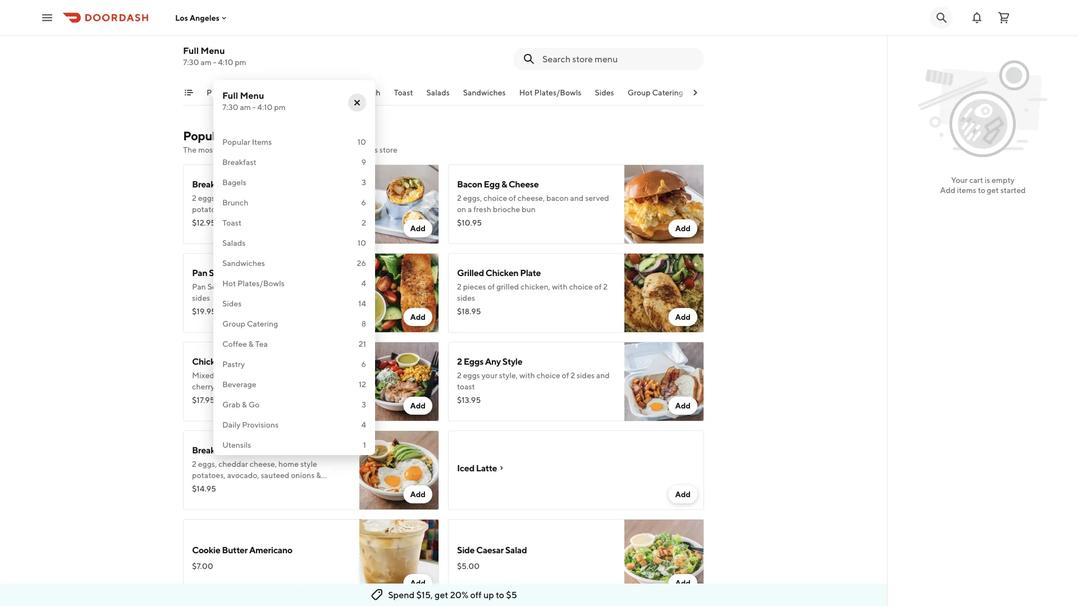 Task type: vqa. For each thing, say whether or not it's contained in the screenshot.
the rightmost get
yes



Task type: describe. For each thing, give the bounding box(es) containing it.
2 pan from the top
[[192, 282, 206, 292]]

4 for daily provisions
[[362, 421, 366, 430]]

0 vertical spatial pm
[[235, 58, 246, 67]]

pan seared salmon plate pan seared salmon (6oz), with choice of 2 sides $19.95
[[192, 268, 340, 316]]

off
[[471, 590, 482, 601]]

eggs
[[464, 357, 484, 367]]

of for 2
[[595, 282, 602, 292]]

1 vertical spatial popular items
[[223, 137, 272, 147]]

and inside popular items the most commonly ordered items and dishes from this store
[[308, 145, 321, 155]]

lime
[[284, 394, 299, 403]]

1 vertical spatial tea
[[255, 340, 268, 349]]

& inside coffee & tea 'button'
[[724, 88, 729, 97]]

cheese, for burrito
[[250, 194, 277, 203]]

on
[[457, 205, 467, 214]]

cheese
[[509, 179, 539, 190]]

breakfast burrito 2 eggs, cheddar cheese, homestyle potatoes, avocado, sauteed onions & peppers, fresh spicy salsa
[[192, 179, 321, 225]]

plate inside pan seared salmon plate pan seared salmon (6oz), with choice of 2 sides $19.95
[[270, 268, 290, 278]]

0 vertical spatial breakfast
[[223, 158, 257, 167]]

$7.00
[[192, 562, 213, 571]]

chicken inside the chicken avocado salad mixed greens, grilled chicken, avocado, cherry tomatoes, red onion, roasted corn, cotija cheese and cilantro lime vinaigrette.
[[192, 357, 225, 367]]

6 for brunch
[[362, 198, 366, 207]]

choice inside bacon egg & cheese 2 eggs, choice of cheese, bacon and served on a fresh brioche bun $10.95
[[484, 194, 508, 203]]

grab & go
[[223, 400, 260, 410]]

coffee & tea button
[[697, 87, 743, 105]]

$13.95
[[457, 396, 481, 405]]

los
[[175, 13, 188, 22]]

0 horizontal spatial toast
[[223, 218, 242, 228]]

homestyle
[[279, 194, 316, 203]]

bacon
[[547, 194, 569, 203]]

style
[[503, 357, 523, 367]]

red
[[253, 382, 265, 392]]

coffee inside 'button'
[[697, 88, 722, 97]]

open menu image
[[40, 11, 54, 24]]

21
[[359, 340, 366, 349]]

0 horizontal spatial coffee
[[223, 340, 247, 349]]

cotija
[[192, 394, 212, 403]]

your
[[482, 371, 498, 380]]

popular items button
[[207, 87, 256, 105]]

cheese, inside bacon egg & cheese 2 eggs, choice of cheese, bacon and served on a fresh brioche bun $10.95
[[518, 194, 545, 203]]

2 inside bacon egg & cheese 2 eggs, choice of cheese, bacon and served on a fresh brioche bun $10.95
[[457, 194, 462, 203]]

grilled chicken plate image
[[625, 253, 705, 333]]

0 horizontal spatial get
[[435, 590, 449, 601]]

0 vertical spatial sandwiches
[[463, 88, 506, 97]]

3 for bagels
[[362, 178, 366, 187]]

iced
[[457, 463, 475, 474]]

cheese
[[213, 394, 239, 403]]

chicken, inside grilled chicken plate 2 pieces of grilled chicken, with choice of 2 sides $18.95
[[521, 282, 551, 292]]

los angeles button
[[175, 13, 229, 22]]

3 for grab & go
[[362, 400, 366, 410]]

breakfast bowl image
[[360, 431, 439, 511]]

0 horizontal spatial brunch
[[223, 198, 249, 207]]

angeles
[[190, 13, 220, 22]]

1 horizontal spatial brunch
[[355, 88, 381, 97]]

tomatoes,
[[216, 382, 252, 392]]

0 horizontal spatial full
[[183, 45, 199, 56]]

6 for pastry
[[362, 360, 366, 369]]

$5.00
[[457, 562, 480, 571]]

sides button
[[595, 87, 615, 105]]

scroll menu navigation right image
[[691, 88, 700, 97]]

bagels
[[223, 178, 246, 187]]

egg
[[484, 179, 500, 190]]

cheese, for bowl
[[250, 460, 277, 469]]

grilled inside grilled chicken plate 2 pieces of grilled chicken, with choice of 2 sides $18.95
[[497, 282, 519, 292]]

0 horizontal spatial sides
[[223, 299, 242, 308]]

0 horizontal spatial hot
[[223, 279, 236, 288]]

items inside popular items the most commonly ordered items and dishes from this store
[[228, 129, 259, 143]]

beverage
[[223, 380, 257, 389]]

$18.95
[[457, 307, 481, 316]]

salad for avocado
[[263, 357, 285, 367]]

1 horizontal spatial pm
[[274, 103, 286, 112]]

this
[[365, 145, 378, 155]]

your
[[952, 176, 968, 185]]

bacon egg & cheese 2 eggs, choice of cheese, bacon and served on a fresh brioche bun $10.95
[[457, 179, 610, 228]]

14
[[359, 299, 366, 308]]

and inside 2 eggs any style 2 eggs your style, with choice of 2 sides and toast $13.95
[[597, 371, 610, 380]]

spend $15, get 20% off up to $5
[[388, 590, 517, 601]]

9
[[362, 158, 366, 167]]

and inside bacon egg & cheese 2 eggs, choice of cheese, bacon and served on a fresh brioche bun $10.95
[[571, 194, 584, 203]]

avocado, inside breakfast bowl 2 eggs, cheddar cheese, home style potatoes, avocado, sauteed onions & peppers, mixed greens and fresh spicy salsa.
[[227, 471, 259, 480]]

1 horizontal spatial 4:10
[[258, 103, 273, 112]]

eggs, inside bacon egg & cheese 2 eggs, choice of cheese, bacon and served on a fresh brioche bun $10.95
[[463, 194, 482, 203]]

1 vertical spatial catering
[[247, 319, 278, 329]]

grilled
[[457, 268, 484, 278]]

salads button
[[427, 87, 450, 105]]

breakfast bowl 2 eggs, cheddar cheese, home style potatoes, avocado, sauteed onions & peppers, mixed greens and fresh spicy salsa.
[[192, 445, 347, 492]]

1 vertical spatial menu
[[240, 90, 264, 101]]

mixed
[[225, 482, 247, 492]]

dishes
[[323, 145, 345, 155]]

bowl
[[232, 445, 252, 456]]

0 horizontal spatial -
[[213, 58, 217, 67]]

0 vertical spatial salmon
[[238, 268, 268, 278]]

avocado
[[227, 357, 262, 367]]

empty
[[992, 176, 1015, 185]]

avocado, inside the chicken avocado salad mixed greens, grilled chicken, avocado, cherry tomatoes, red onion, roasted corn, cotija cheese and cilantro lime vinaigrette.
[[299, 371, 331, 380]]

group catering button
[[628, 87, 684, 105]]

$5
[[506, 590, 517, 601]]

0 vertical spatial full menu 7:30 am - 4:10 pm
[[183, 45, 246, 67]]

choice for 2
[[569, 282, 593, 292]]

0 horizontal spatial salads
[[223, 239, 246, 248]]

fresh inside the breakfast burrito 2 eggs, cheddar cheese, homestyle potatoes, avocado, sauteed onions & peppers, fresh spicy salsa
[[225, 216, 243, 225]]

daily
[[223, 421, 241, 430]]

sides for 2 eggs any style
[[577, 371, 595, 380]]

1 horizontal spatial group catering
[[628, 88, 684, 97]]

0 vertical spatial salads
[[427, 88, 450, 97]]

$15,
[[417, 590, 433, 601]]

$19.95
[[192, 307, 216, 316]]

fresh inside bacon egg & cheese 2 eggs, choice of cheese, bacon and served on a fresh brioche bun $10.95
[[474, 205, 492, 214]]

greens,
[[216, 371, 242, 380]]

bacon egg & cheese image
[[625, 165, 705, 244]]

1 vertical spatial salmon
[[234, 282, 261, 292]]

corn,
[[319, 382, 337, 392]]

from
[[347, 145, 364, 155]]

peppers, inside breakfast bowl 2 eggs, cheddar cheese, home style potatoes, avocado, sauteed onions & peppers, mixed greens and fresh spicy salsa.
[[192, 482, 223, 492]]

1 vertical spatial 7:30
[[223, 103, 239, 112]]

catering inside button
[[653, 88, 684, 97]]

side caesar salad
[[457, 545, 527, 556]]

popular items the most commonly ordered items and dishes from this store
[[183, 129, 398, 155]]

any
[[485, 357, 501, 367]]

is
[[985, 176, 991, 185]]

side
[[457, 545, 475, 556]]

cart
[[970, 176, 984, 185]]

12
[[359, 380, 366, 389]]

1 vertical spatial full menu 7:30 am - 4:10 pm
[[223, 90, 286, 112]]

utensils
[[223, 441, 251, 450]]

2 eggs any style image
[[625, 342, 705, 422]]

pan seared salmon plate image
[[360, 253, 439, 333]]

home
[[279, 460, 299, 469]]

the
[[183, 145, 197, 155]]

0 horizontal spatial group catering
[[223, 319, 278, 329]]

of for style
[[562, 371, 569, 380]]

cherry
[[192, 382, 215, 392]]

latte
[[476, 463, 497, 474]]

breakfast burrito image
[[360, 165, 439, 244]]

0 horizontal spatial group
[[223, 319, 246, 329]]

popular inside button
[[207, 88, 235, 97]]

10 for popular items
[[358, 137, 366, 147]]

0 horizontal spatial sandwiches
[[223, 259, 265, 268]]

brioche
[[493, 205, 520, 214]]

20%
[[450, 590, 469, 601]]

breakfast for burrito
[[192, 179, 230, 190]]

get inside your cart is empty add items to get started
[[988, 186, 1000, 195]]

0 vertical spatial coffee & tea
[[697, 88, 743, 97]]

cheddar for burrito
[[219, 194, 248, 203]]

pastry
[[223, 360, 245, 369]]

style
[[301, 460, 317, 469]]

items inside popular items the most commonly ordered items and dishes from this store
[[287, 145, 306, 155]]

& inside bacon egg & cheese 2 eggs, choice of cheese, bacon and served on a fresh brioche bun $10.95
[[502, 179, 507, 190]]

0 vertical spatial popular items
[[207, 88, 256, 97]]

8
[[362, 319, 366, 329]]

1 vertical spatial -
[[253, 103, 256, 112]]

choice for plate
[[302, 282, 325, 292]]

1 horizontal spatial hot plates/bowls
[[520, 88, 582, 97]]

brunch button
[[355, 87, 381, 105]]

plates/bowls inside button
[[535, 88, 582, 97]]

with for grilled chicken plate
[[552, 282, 568, 292]]

& inside breakfast bowl 2 eggs, cheddar cheese, home style potatoes, avocado, sauteed onions & peppers, mixed greens and fresh spicy salsa.
[[316, 471, 321, 480]]



Task type: locate. For each thing, give the bounding box(es) containing it.
eggs, for breakfast bowl
[[198, 460, 217, 469]]

choice for style
[[537, 371, 561, 380]]

6 down 9
[[362, 198, 366, 207]]

2 inside breakfast bowl 2 eggs, cheddar cheese, home style potatoes, avocado, sauteed onions & peppers, mixed greens and fresh spicy salsa.
[[192, 460, 197, 469]]

to right the up
[[496, 590, 505, 601]]

1 horizontal spatial chicken,
[[521, 282, 551, 292]]

spend
[[388, 590, 415, 601]]

salad right caesar
[[506, 545, 527, 556]]

eggs, inside the breakfast burrito 2 eggs, cheddar cheese, homestyle potatoes, avocado, sauteed onions & peppers, fresh spicy salsa
[[198, 194, 217, 203]]

onions inside breakfast bowl 2 eggs, cheddar cheese, home style potatoes, avocado, sauteed onions & peppers, mixed greens and fresh spicy salsa.
[[291, 471, 315, 480]]

0 horizontal spatial chicken
[[192, 357, 225, 367]]

0 horizontal spatial menu
[[201, 45, 225, 56]]

coffee & tea
[[697, 88, 743, 97], [223, 340, 268, 349]]

choice
[[484, 194, 508, 203], [302, 282, 325, 292], [569, 282, 593, 292], [537, 371, 561, 380]]

salsa.
[[328, 482, 347, 492]]

sides inside 2 eggs any style 2 eggs your style, with choice of 2 sides and toast $13.95
[[577, 371, 595, 380]]

1 vertical spatial group
[[223, 319, 246, 329]]

2 10 from the top
[[358, 239, 366, 248]]

2 3 from the top
[[362, 400, 366, 410]]

2 inside pan seared salmon plate pan seared salmon (6oz), with choice of 2 sides $19.95
[[336, 282, 340, 292]]

1 4 from the top
[[362, 279, 366, 288]]

choice inside pan seared salmon plate pan seared salmon (6oz), with choice of 2 sides $19.95
[[302, 282, 325, 292]]

full down the los angeles
[[183, 45, 199, 56]]

chicken up the pieces
[[486, 268, 519, 278]]

1 vertical spatial fresh
[[225, 216, 243, 225]]

sides down item search search field
[[595, 88, 615, 97]]

group up avocado
[[223, 319, 246, 329]]

1 vertical spatial coffee
[[223, 340, 247, 349]]

1 plate from the left
[[270, 268, 290, 278]]

sides inside pan seared salmon plate pan seared salmon (6oz), with choice of 2 sides $19.95
[[192, 294, 210, 303]]

$17.95
[[192, 396, 215, 405]]

1 vertical spatial toast
[[223, 218, 242, 228]]

eggs, for breakfast burrito
[[198, 194, 217, 203]]

brunch up 'close menu navigation' image
[[355, 88, 381, 97]]

1 horizontal spatial plate
[[520, 268, 541, 278]]

pm up popular items button
[[235, 58, 246, 67]]

0 vertical spatial sides
[[595, 88, 615, 97]]

0 vertical spatial peppers,
[[192, 216, 223, 225]]

1 vertical spatial breakfast
[[192, 179, 230, 190]]

to for items
[[979, 186, 986, 195]]

1 vertical spatial sides
[[223, 299, 242, 308]]

get right $15,
[[435, 590, 449, 601]]

coffee right group catering button
[[697, 88, 722, 97]]

hot plates/bowls
[[520, 88, 582, 97], [223, 279, 285, 288]]

cheddar inside the breakfast burrito 2 eggs, cheddar cheese, homestyle potatoes, avocado, sauteed onions & peppers, fresh spicy salsa
[[219, 194, 248, 203]]

items
[[287, 145, 306, 155], [958, 186, 977, 195]]

1 sauteed from the top
[[261, 205, 290, 214]]

with inside 2 eggs any style 2 eggs your style, with choice of 2 sides and toast $13.95
[[520, 371, 535, 380]]

breakfast inside the breakfast burrito 2 eggs, cheddar cheese, homestyle potatoes, avocado, sauteed onions & peppers, fresh spicy salsa
[[192, 179, 230, 190]]

1 cheddar from the top
[[219, 194, 248, 203]]

1 vertical spatial pm
[[274, 103, 286, 112]]

toast
[[457, 382, 475, 392]]

onion,
[[267, 382, 289, 392]]

4:10 up popular items button
[[218, 58, 233, 67]]

vinaigrette.
[[301, 394, 341, 403]]

1 vertical spatial chicken,
[[268, 371, 298, 380]]

greens
[[248, 482, 272, 492]]

up
[[484, 590, 494, 601]]

1 vertical spatial cheddar
[[219, 460, 248, 469]]

grab
[[223, 400, 241, 410]]

add inside your cart is empty add items to get started
[[941, 186, 956, 195]]

peppers, inside the breakfast burrito 2 eggs, cheddar cheese, homestyle potatoes, avocado, sauteed onions & peppers, fresh spicy salsa
[[192, 216, 223, 225]]

full menu 7:30 am - 4:10 pm down angeles
[[183, 45, 246, 67]]

3
[[362, 178, 366, 187], [362, 400, 366, 410]]

1 horizontal spatial sides
[[457, 294, 475, 303]]

sides for grilled chicken plate
[[457, 294, 475, 303]]

onions down homestyle
[[291, 205, 315, 214]]

4:10 right popular items button
[[258, 103, 273, 112]]

2 sauteed from the top
[[261, 471, 290, 480]]

10 up 9
[[358, 137, 366, 147]]

1 vertical spatial seared
[[208, 282, 233, 292]]

0 vertical spatial sauteed
[[261, 205, 290, 214]]

2 potatoes, from the top
[[192, 471, 226, 480]]

0 horizontal spatial pm
[[235, 58, 246, 67]]

of inside pan seared salmon plate pan seared salmon (6oz), with choice of 2 sides $19.95
[[327, 282, 334, 292]]

0 horizontal spatial plates/bowls
[[238, 279, 285, 288]]

0 horizontal spatial catering
[[247, 319, 278, 329]]

of for plate
[[327, 282, 334, 292]]

sides right the $19.95
[[223, 299, 242, 308]]

butter
[[222, 545, 248, 556]]

burrito
[[232, 179, 259, 190]]

spicy inside breakfast bowl 2 eggs, cheddar cheese, home style potatoes, avocado, sauteed onions & peppers, mixed greens and fresh spicy salsa.
[[308, 482, 327, 492]]

avocado, up roasted
[[299, 371, 331, 380]]

items down your at the right top of the page
[[958, 186, 977, 195]]

popular right the "most"
[[223, 137, 250, 147]]

items inside your cart is empty add items to get started
[[958, 186, 977, 195]]

2
[[192, 194, 197, 203], [457, 194, 462, 203], [362, 218, 366, 228], [336, 282, 340, 292], [457, 282, 462, 292], [604, 282, 608, 292], [457, 357, 462, 367], [457, 371, 462, 380], [571, 371, 576, 380], [192, 460, 197, 469]]

2 4 from the top
[[362, 421, 366, 430]]

and inside breakfast bowl 2 eggs, cheddar cheese, home style potatoes, avocado, sauteed onions & peppers, mixed greens and fresh spicy salsa.
[[274, 482, 287, 492]]

chicken
[[486, 268, 519, 278], [192, 357, 225, 367]]

tea up avocado
[[255, 340, 268, 349]]

grilled chicken plate 2 pieces of grilled chicken, with choice of 2 sides $18.95
[[457, 268, 608, 316]]

eggs, up $12.95 on the top
[[198, 194, 217, 203]]

0 vertical spatial full
[[183, 45, 199, 56]]

group catering
[[628, 88, 684, 97], [223, 319, 278, 329]]

1
[[363, 441, 366, 450]]

with inside grilled chicken plate 2 pieces of grilled chicken, with choice of 2 sides $18.95
[[552, 282, 568, 292]]

fresh
[[474, 205, 492, 214], [225, 216, 243, 225], [289, 482, 307, 492]]

sides
[[595, 88, 615, 97], [223, 299, 242, 308]]

1 potatoes, from the top
[[192, 205, 226, 214]]

Item Search search field
[[543, 53, 696, 65]]

cheese, down burrito
[[250, 194, 277, 203]]

1 vertical spatial 3
[[362, 400, 366, 410]]

0 vertical spatial onions
[[291, 205, 315, 214]]

salad inside the chicken avocado salad mixed greens, grilled chicken, avocado, cherry tomatoes, red onion, roasted corn, cotija cheese and cilantro lime vinaigrette.
[[263, 357, 285, 367]]

breakfast for bowl
[[192, 445, 230, 456]]

4 up 1
[[362, 421, 366, 430]]

bacon
[[457, 179, 483, 190]]

0 vertical spatial 4
[[362, 279, 366, 288]]

pieces
[[463, 282, 486, 292]]

brunch
[[355, 88, 381, 97], [223, 198, 249, 207]]

1 horizontal spatial hot
[[520, 88, 533, 97]]

1 horizontal spatial group
[[628, 88, 651, 97]]

cookie
[[192, 545, 221, 556]]

your cart is empty add items to get started
[[941, 176, 1026, 195]]

1 peppers, from the top
[[192, 216, 223, 225]]

salmon up (6oz),
[[238, 268, 268, 278]]

0 horizontal spatial items
[[287, 145, 306, 155]]

avocado, inside the breakfast burrito 2 eggs, cheddar cheese, homestyle potatoes, avocado, sauteed onions & peppers, fresh spicy salsa
[[227, 205, 259, 214]]

spicy left salsa
[[244, 216, 262, 225]]

popular up the "most"
[[183, 129, 226, 143]]

side caesar salad image
[[625, 520, 705, 600]]

fresh right $12.95 on the top
[[225, 216, 243, 225]]

cheese, up greens
[[250, 460, 277, 469]]

2 peppers, from the top
[[192, 482, 223, 492]]

avocado, down burrito
[[227, 205, 259, 214]]

1 vertical spatial hot plates/bowls
[[223, 279, 285, 288]]

fresh down home
[[289, 482, 307, 492]]

sandwiches up (6oz),
[[223, 259, 265, 268]]

1 vertical spatial potatoes,
[[192, 471, 226, 480]]

sandwiches right the salads button
[[463, 88, 506, 97]]

spicy left salsa.
[[308, 482, 327, 492]]

chicken avocado salad mixed greens, grilled chicken, avocado, cherry tomatoes, red onion, roasted corn, cotija cheese and cilantro lime vinaigrette.
[[192, 357, 341, 403]]

cookie butter americano
[[192, 545, 293, 556]]

to inside your cart is empty add items to get started
[[979, 186, 986, 195]]

chicken,
[[521, 282, 551, 292], [268, 371, 298, 380]]

pan
[[192, 268, 208, 278], [192, 282, 206, 292]]

bun
[[522, 205, 536, 214]]

26
[[357, 259, 366, 268]]

with
[[285, 282, 300, 292], [552, 282, 568, 292], [520, 371, 535, 380]]

1 horizontal spatial spicy
[[308, 482, 327, 492]]

2 horizontal spatial with
[[552, 282, 568, 292]]

1 horizontal spatial fresh
[[289, 482, 307, 492]]

group catering left scroll menu navigation right icon
[[628, 88, 684, 97]]

1 horizontal spatial menu
[[240, 90, 264, 101]]

toast left the salads button
[[394, 88, 413, 97]]

hot plates/bowls button
[[520, 87, 582, 105]]

0 vertical spatial group catering
[[628, 88, 684, 97]]

0 vertical spatial 4:10
[[218, 58, 233, 67]]

close menu navigation image
[[353, 98, 362, 107]]

$14.95
[[192, 485, 216, 494]]

group right the sides button
[[628, 88, 651, 97]]

hot right sandwiches button at left
[[520, 88, 533, 97]]

1 horizontal spatial coffee & tea
[[697, 88, 743, 97]]

popular items right the "most"
[[223, 137, 272, 147]]

& inside the breakfast burrito 2 eggs, cheddar cheese, homestyle potatoes, avocado, sauteed onions & peppers, fresh spicy salsa
[[316, 205, 321, 214]]

onions inside the breakfast burrito 2 eggs, cheddar cheese, homestyle potatoes, avocado, sauteed onions & peppers, fresh spicy salsa
[[291, 205, 315, 214]]

sauteed inside the breakfast burrito 2 eggs, cheddar cheese, homestyle potatoes, avocado, sauteed onions & peppers, fresh spicy salsa
[[261, 205, 290, 214]]

0 horizontal spatial 4:10
[[218, 58, 233, 67]]

avocado, up "mixed"
[[227, 471, 259, 480]]

full right show menu categories icon at the top left of page
[[223, 90, 238, 101]]

salsa
[[264, 216, 281, 225]]

sauteed down home
[[261, 471, 290, 480]]

- up commonly
[[253, 103, 256, 112]]

show menu categories image
[[184, 88, 193, 97]]

1 horizontal spatial sides
[[595, 88, 615, 97]]

1 horizontal spatial -
[[253, 103, 256, 112]]

0 vertical spatial coffee
[[697, 88, 722, 97]]

salad up the onion,
[[263, 357, 285, 367]]

0 vertical spatial -
[[213, 58, 217, 67]]

hot
[[520, 88, 533, 97], [223, 279, 236, 288]]

4 up 14
[[362, 279, 366, 288]]

to for up
[[496, 590, 505, 601]]

spicy inside the breakfast burrito 2 eggs, cheddar cheese, homestyle potatoes, avocado, sauteed onions & peppers, fresh spicy salsa
[[244, 216, 262, 225]]

0 vertical spatial menu
[[201, 45, 225, 56]]

cheese, inside breakfast bowl 2 eggs, cheddar cheese, home style potatoes, avocado, sauteed onions & peppers, mixed greens and fresh spicy salsa.
[[250, 460, 277, 469]]

of
[[509, 194, 516, 203], [327, 282, 334, 292], [488, 282, 495, 292], [595, 282, 602, 292], [562, 371, 569, 380]]

2 6 from the top
[[362, 360, 366, 369]]

caesar
[[477, 545, 504, 556]]

notification bell image
[[971, 11, 984, 24]]

peppers,
[[192, 216, 223, 225], [192, 482, 223, 492]]

tea inside 'button'
[[730, 88, 743, 97]]

potatoes, up $12.95 on the top
[[192, 205, 226, 214]]

0 vertical spatial catering
[[653, 88, 684, 97]]

2 inside the breakfast burrito 2 eggs, cheddar cheese, homestyle potatoes, avocado, sauteed onions & peppers, fresh spicy salsa
[[192, 194, 197, 203]]

0 horizontal spatial hot plates/bowls
[[223, 279, 285, 288]]

cheddar down bagels
[[219, 194, 248, 203]]

breakfast down commonly
[[223, 158, 257, 167]]

0 horizontal spatial 7:30
[[183, 58, 199, 67]]

fresh right a
[[474, 205, 492, 214]]

onions
[[291, 205, 315, 214], [291, 471, 315, 480]]

0 vertical spatial seared
[[209, 268, 237, 278]]

breakfast inside breakfast bowl 2 eggs, cheddar cheese, home style potatoes, avocado, sauteed onions & peppers, mixed greens and fresh spicy salsa.
[[192, 445, 230, 456]]

1 vertical spatial sandwiches
[[223, 259, 265, 268]]

catering
[[653, 88, 684, 97], [247, 319, 278, 329]]

6 up 12
[[362, 360, 366, 369]]

tea right scroll menu navigation right icon
[[730, 88, 743, 97]]

provisions
[[242, 421, 279, 430]]

salads down the breakfast burrito 2 eggs, cheddar cheese, homestyle potatoes, avocado, sauteed onions & peppers, fresh spicy salsa
[[223, 239, 246, 248]]

2 onions from the top
[[291, 471, 315, 480]]

4 for hot plates/bowls
[[362, 279, 366, 288]]

cheddar inside breakfast bowl 2 eggs, cheddar cheese, home style potatoes, avocado, sauteed onions & peppers, mixed greens and fresh spicy salsa.
[[219, 460, 248, 469]]

popular items right show menu categories icon at the top left of page
[[207, 88, 256, 97]]

1 vertical spatial peppers,
[[192, 482, 223, 492]]

with for pan seared salmon plate
[[285, 282, 300, 292]]

get down is
[[988, 186, 1000, 195]]

chicken avocado salad image
[[360, 342, 439, 422]]

3 down 12
[[362, 400, 366, 410]]

$10.95
[[457, 218, 482, 228]]

0 vertical spatial get
[[988, 186, 1000, 195]]

add
[[941, 186, 956, 195], [410, 224, 426, 233], [676, 224, 691, 233], [410, 313, 426, 322], [676, 313, 691, 322], [410, 401, 426, 411], [676, 401, 691, 411], [410, 490, 426, 500], [676, 490, 691, 500], [410, 579, 426, 588], [676, 579, 691, 588]]

1 vertical spatial avocado,
[[299, 371, 331, 380]]

3 down 9
[[362, 178, 366, 187]]

cheese, inside the breakfast burrito 2 eggs, cheddar cheese, homestyle potatoes, avocado, sauteed onions & peppers, fresh spicy salsa
[[250, 194, 277, 203]]

brunch down bagels
[[223, 198, 249, 207]]

peppers, down bagels
[[192, 216, 223, 225]]

1 vertical spatial 10
[[358, 239, 366, 248]]

most
[[198, 145, 216, 155]]

am up popular items button
[[201, 58, 212, 67]]

with for 2 eggs any style
[[520, 371, 535, 380]]

roasted
[[291, 382, 317, 392]]

1 vertical spatial 6
[[362, 360, 366, 369]]

sides inside grilled chicken plate 2 pieces of grilled chicken, with choice of 2 sides $18.95
[[457, 294, 475, 303]]

full menu 7:30 am - 4:10 pm
[[183, 45, 246, 67], [223, 90, 286, 112]]

items right ordered
[[287, 145, 306, 155]]

group
[[628, 88, 651, 97], [223, 319, 246, 329]]

sauteed up salsa
[[261, 205, 290, 214]]

0 vertical spatial potatoes,
[[192, 205, 226, 214]]

sides for pan seared salmon plate
[[192, 294, 210, 303]]

0 vertical spatial to
[[979, 186, 986, 195]]

1 vertical spatial brunch
[[223, 198, 249, 207]]

grilled up red
[[244, 371, 266, 380]]

cheese,
[[250, 194, 277, 203], [518, 194, 545, 203], [250, 460, 277, 469]]

salmon left (6oz),
[[234, 282, 261, 292]]

sauteed inside breakfast bowl 2 eggs, cheddar cheese, home style potatoes, avocado, sauteed onions & peppers, mixed greens and fresh spicy salsa.
[[261, 471, 290, 480]]

breakfast left burrito
[[192, 179, 230, 190]]

2 plate from the left
[[520, 268, 541, 278]]

sandwiches button
[[463, 87, 506, 105]]

sauteed
[[261, 205, 290, 214], [261, 471, 290, 480]]

7:30 up commonly
[[223, 103, 239, 112]]

eggs, up $14.95
[[198, 460, 217, 469]]

0 vertical spatial toast
[[394, 88, 413, 97]]

eggs, up a
[[463, 194, 482, 203]]

1 6 from the top
[[362, 198, 366, 207]]

1 vertical spatial salad
[[506, 545, 527, 556]]

group inside button
[[628, 88, 651, 97]]

0 horizontal spatial to
[[496, 590, 505, 601]]

1 onions from the top
[[291, 205, 315, 214]]

onions down style
[[291, 471, 315, 480]]

eggs, inside breakfast bowl 2 eggs, cheddar cheese, home style potatoes, avocado, sauteed onions & peppers, mixed greens and fresh spicy salsa.
[[198, 460, 217, 469]]

breakfast left bowl
[[192, 445, 230, 456]]

cheddar down bowl
[[219, 460, 248, 469]]

to down cart
[[979, 186, 986, 195]]

catering down pan seared salmon plate pan seared salmon (6oz), with choice of 2 sides $19.95
[[247, 319, 278, 329]]

to
[[979, 186, 986, 195], [496, 590, 505, 601]]

- up popular items button
[[213, 58, 217, 67]]

iced latte
[[457, 463, 497, 474]]

pm
[[235, 58, 246, 67], [274, 103, 286, 112]]

1 vertical spatial get
[[435, 590, 449, 601]]

store
[[380, 145, 398, 155]]

peppers, left "mixed"
[[192, 482, 223, 492]]

0 vertical spatial avocado,
[[227, 205, 259, 214]]

1 3 from the top
[[362, 178, 366, 187]]

potatoes, up $14.95
[[192, 471, 226, 480]]

1 vertical spatial plates/bowls
[[238, 279, 285, 288]]

of inside 2 eggs any style 2 eggs your style, with choice of 2 sides and toast $13.95
[[562, 371, 569, 380]]

grilled right the pieces
[[497, 282, 519, 292]]

with inside pan seared salmon plate pan seared salmon (6oz), with choice of 2 sides $19.95
[[285, 282, 300, 292]]

10 for salads
[[358, 239, 366, 248]]

and inside the chicken avocado salad mixed greens, grilled chicken, avocado, cherry tomatoes, red onion, roasted corn, cotija cheese and cilantro lime vinaigrette.
[[240, 394, 254, 403]]

0 vertical spatial group
[[628, 88, 651, 97]]

group catering down pan seared salmon plate pan seared salmon (6oz), with choice of 2 sides $19.95
[[223, 319, 278, 329]]

full menu 7:30 am - 4:10 pm up ordered
[[223, 90, 286, 112]]

mixed
[[192, 371, 215, 380]]

eggs
[[463, 371, 480, 380]]

am
[[201, 58, 212, 67], [240, 103, 251, 112]]

1 vertical spatial salads
[[223, 239, 246, 248]]

$12.95
[[192, 218, 216, 228]]

1 horizontal spatial am
[[240, 103, 251, 112]]

salads right toast button
[[427, 88, 450, 97]]

cheddar for bowl
[[219, 460, 248, 469]]

salad for caesar
[[506, 545, 527, 556]]

1 10 from the top
[[358, 137, 366, 147]]

7:30 up show menu categories icon at the top left of page
[[183, 58, 199, 67]]

chicken up the mixed
[[192, 357, 225, 367]]

coffee
[[697, 88, 722, 97], [223, 340, 247, 349]]

0 horizontal spatial grilled
[[244, 371, 266, 380]]

1 horizontal spatial full
[[223, 90, 238, 101]]

hot left (6oz),
[[223, 279, 236, 288]]

cookie butter americano image
[[360, 520, 439, 600]]

plate inside grilled chicken plate 2 pieces of grilled chicken, with choice of 2 sides $18.95
[[520, 268, 541, 278]]

choice inside 2 eggs any style 2 eggs your style, with choice of 2 sides and toast $13.95
[[537, 371, 561, 380]]

0 vertical spatial am
[[201, 58, 212, 67]]

served
[[586, 194, 610, 203]]

1 vertical spatial full
[[223, 90, 238, 101]]

10 up 26
[[358, 239, 366, 248]]

pm up popular items the most commonly ordered items and dishes from this store
[[274, 103, 286, 112]]

popular inside popular items the most commonly ordered items and dishes from this store
[[183, 129, 226, 143]]

0 vertical spatial 6
[[362, 198, 366, 207]]

1 horizontal spatial grilled
[[497, 282, 519, 292]]

chicken inside grilled chicken plate 2 pieces of grilled chicken, with choice of 2 sides $18.95
[[486, 268, 519, 278]]

0 items, open order cart image
[[998, 11, 1011, 24]]

am up commonly
[[240, 103, 251, 112]]

a
[[468, 205, 472, 214]]

1 vertical spatial chicken
[[192, 357, 225, 367]]

hot inside button
[[520, 88, 533, 97]]

0 horizontal spatial spicy
[[244, 216, 262, 225]]

(6oz),
[[263, 282, 283, 292]]

1 vertical spatial to
[[496, 590, 505, 601]]

toast right $12.95 on the top
[[223, 218, 242, 228]]

1 horizontal spatial salads
[[427, 88, 450, 97]]

1 horizontal spatial tea
[[730, 88, 743, 97]]

choice inside grilled chicken plate 2 pieces of grilled chicken, with choice of 2 sides $18.95
[[569, 282, 593, 292]]

1 horizontal spatial chicken
[[486, 268, 519, 278]]

1 horizontal spatial 7:30
[[223, 103, 239, 112]]

potatoes, inside breakfast bowl 2 eggs, cheddar cheese, home style potatoes, avocado, sauteed onions & peppers, mixed greens and fresh spicy salsa.
[[192, 471, 226, 480]]

cheddar
[[219, 194, 248, 203], [219, 460, 248, 469]]

0 horizontal spatial chicken,
[[268, 371, 298, 380]]

2 vertical spatial fresh
[[289, 482, 307, 492]]

items inside button
[[236, 88, 256, 97]]

daily provisions
[[223, 421, 279, 430]]

0 vertical spatial brunch
[[355, 88, 381, 97]]

avocado,
[[227, 205, 259, 214], [299, 371, 331, 380], [227, 471, 259, 480]]

of inside bacon egg & cheese 2 eggs, choice of cheese, bacon and served on a fresh brioche bun $10.95
[[509, 194, 516, 203]]

coffee up avocado
[[223, 340, 247, 349]]

potatoes, inside the breakfast burrito 2 eggs, cheddar cheese, homestyle potatoes, avocado, sauteed onions & peppers, fresh spicy salsa
[[192, 205, 226, 214]]

1 vertical spatial coffee & tea
[[223, 340, 268, 349]]

commonly
[[218, 145, 255, 155]]

chicken, inside the chicken avocado salad mixed greens, grilled chicken, avocado, cherry tomatoes, red onion, roasted corn, cotija cheese and cilantro lime vinaigrette.
[[268, 371, 298, 380]]

fresh inside breakfast bowl 2 eggs, cheddar cheese, home style potatoes, avocado, sauteed onions & peppers, mixed greens and fresh spicy salsa.
[[289, 482, 307, 492]]

popular right show menu categories icon at the top left of page
[[207, 88, 235, 97]]

1 vertical spatial pan
[[192, 282, 206, 292]]

2 cheddar from the top
[[219, 460, 248, 469]]

catering left scroll menu navigation right icon
[[653, 88, 684, 97]]

&
[[724, 88, 729, 97], [502, 179, 507, 190], [316, 205, 321, 214], [249, 340, 254, 349], [242, 400, 247, 410], [316, 471, 321, 480]]

2 eggs any style 2 eggs your style, with choice of 2 sides and toast $13.95
[[457, 357, 610, 405]]

0 horizontal spatial fresh
[[225, 216, 243, 225]]

cheese, up bun
[[518, 194, 545, 203]]

grilled inside the chicken avocado salad mixed greens, grilled chicken, avocado, cherry tomatoes, red onion, roasted corn, cotija cheese and cilantro lime vinaigrette.
[[244, 371, 266, 380]]

style,
[[499, 371, 518, 380]]

1 pan from the top
[[192, 268, 208, 278]]

1 horizontal spatial sandwiches
[[463, 88, 506, 97]]

0 horizontal spatial sides
[[192, 294, 210, 303]]



